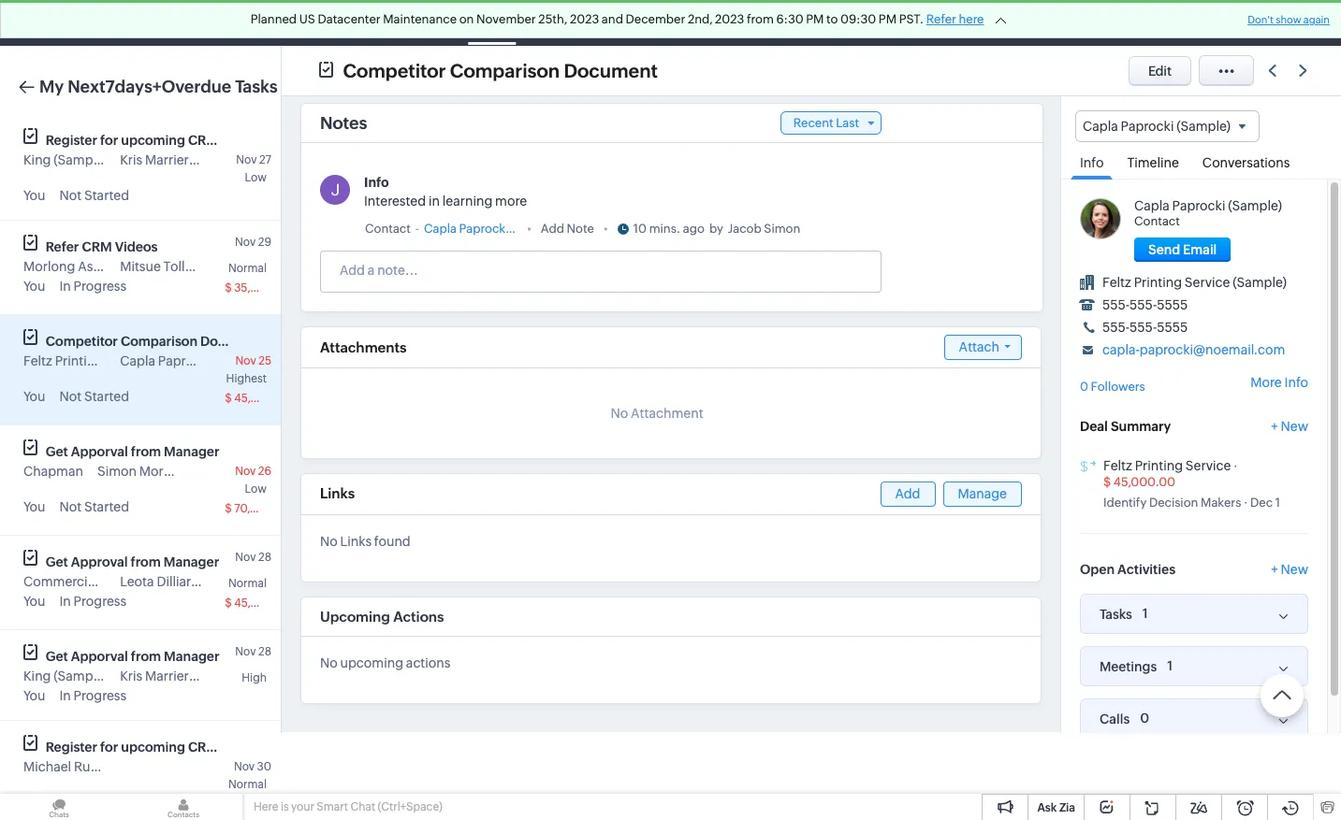 Task type: vqa. For each thing, say whether or not it's contained in the screenshot.


Task type: describe. For each thing, give the bounding box(es) containing it.
register for not
[[46, 133, 97, 148]]

accounts
[[324, 15, 382, 30]]

no for links
[[320, 534, 338, 549]]

upcoming for started
[[121, 133, 185, 148]]

(sample) inside capla paprocki (sample) contact
[[1228, 199, 1282, 214]]

summary
[[1111, 419, 1171, 434]]

progress for press
[[74, 594, 126, 609]]

crm up my
[[45, 13, 83, 33]]

michael
[[23, 760, 71, 775]]

crm link
[[15, 13, 83, 33]]

0 vertical spatial add
[[541, 222, 564, 236]]

$ for leota dilliard (sample)
[[225, 597, 232, 610]]

signals element
[[1096, 0, 1131, 46]]

calls link
[[610, 0, 669, 45]]

next record image
[[1299, 65, 1311, 77]]

in for commercial
[[59, 594, 71, 609]]

2 + new from the top
[[1271, 563, 1308, 578]]

deal
[[1080, 419, 1108, 434]]

1 vertical spatial capla paprocki (sample) link
[[424, 220, 561, 239]]

$ for mitsue tollner (sample)
[[225, 282, 232, 295]]

refer crm videos
[[46, 240, 158, 255]]

28 for leota dilliard (sample)
[[258, 551, 271, 564]]

search element
[[1058, 0, 1096, 46]]

capla paprocki (sample) inside field
[[1083, 119, 1231, 134]]

contacts
[[238, 15, 294, 30]]

contacts link
[[223, 0, 309, 45]]

1 you from the top
[[23, 188, 45, 203]]

crm inside register for upcoming crm webinars nov 27
[[188, 133, 218, 148]]

don't show again
[[1248, 14, 1330, 25]]

not for (sample)
[[59, 188, 82, 203]]

normal for mitsue tollner (sample)
[[228, 262, 267, 275]]

tollner
[[163, 259, 205, 274]]

7 you from the top
[[23, 795, 45, 810]]

get for get apporval from manager nov 26
[[46, 445, 68, 460]]

projects link
[[751, 0, 830, 45]]

no for attachments
[[611, 406, 628, 421]]

low for kris marrier (sample)
[[245, 171, 267, 184]]

capla inside capla paprocki (sample) contact
[[1134, 199, 1170, 214]]

1 • from the left
[[527, 222, 531, 236]]

1 inside feltz printing service · $ 45,000.00 identify decision makers · dec 1
[[1275, 496, 1280, 510]]

makers
[[1201, 496, 1241, 510]]

show
[[1276, 14, 1301, 25]]

us
[[299, 12, 315, 26]]

10 mins. ago
[[633, 222, 705, 236]]

normal for leota dilliard (sample)
[[228, 577, 267, 591]]

$ inside feltz printing service · $ 45,000.00 identify decision makers · dec 1
[[1103, 475, 1111, 489]]

in progress for press
[[59, 594, 126, 609]]

attach link
[[944, 335, 1022, 360]]

commercial press
[[23, 575, 133, 590]]

1 2023 from the left
[[570, 12, 599, 26]]

crm inside register for upcoming crm webinars nov 30
[[188, 740, 218, 755]]

interested
[[364, 194, 426, 209]]

last
[[836, 116, 859, 130]]

chat
[[350, 801, 375, 814]]

2 horizontal spatial info
[[1285, 376, 1308, 391]]

28 for kris marrier (sample)
[[258, 646, 271, 659]]

here is your smart chat (ctrl+space)
[[254, 801, 442, 814]]

contact inside capla paprocki (sample) contact
[[1134, 214, 1180, 229]]

1 horizontal spatial add
[[895, 487, 920, 502]]

70,000.00
[[234, 503, 291, 516]]

35,000.00
[[234, 282, 291, 295]]

4 in progress from the top
[[59, 795, 126, 810]]

in
[[429, 194, 440, 209]]

(sample) inside michael ruta (sample) normal
[[105, 760, 159, 775]]

manager for get apporval from manager
[[164, 649, 219, 664]]

25th,
[[538, 12, 567, 26]]

competitor comparison document nov 25
[[46, 334, 271, 368]]

timeline link
[[1118, 142, 1188, 179]]

2 horizontal spatial tasks
[[1100, 607, 1132, 622]]

contacts image
[[124, 795, 242, 821]]

2 new from the top
[[1281, 563, 1308, 578]]

2 + from the top
[[1271, 563, 1278, 578]]

followers
[[1091, 380, 1145, 394]]

4 in from the top
[[59, 795, 71, 810]]

1 vertical spatial links
[[340, 534, 372, 549]]

upgrade
[[915, 23, 969, 36]]

get apporval from manager
[[46, 649, 219, 664]]

normal inside michael ruta (sample) normal
[[228, 779, 267, 792]]

nov down $ 70,000.00
[[235, 551, 256, 564]]

my next7days+overdue tasks
[[39, 77, 278, 96]]

dec
[[1250, 496, 1273, 510]]

1 vertical spatial simon
[[97, 464, 137, 479]]

your
[[291, 801, 314, 814]]

nov left 29 at the left top of page
[[235, 236, 256, 249]]

Add a note... field
[[321, 261, 880, 280]]

1 vertical spatial tasks
[[235, 77, 278, 96]]

crm up associates
[[82, 240, 112, 255]]

morlong associates
[[23, 259, 143, 274]]

document for competitor comparison document nov 25
[[200, 334, 266, 349]]

capla-paprocki@noemail.com link
[[1102, 343, 1285, 358]]

services link
[[669, 0, 751, 45]]

$ 45,000.00 for capla paprocki (sample)
[[225, 392, 291, 405]]

king (sample) for not
[[23, 153, 108, 168]]

capla-paprocki@noemail.com
[[1102, 343, 1285, 358]]

leota
[[120, 575, 154, 590]]

1 horizontal spatial simon
[[764, 222, 800, 236]]

marketplace element
[[1170, 0, 1208, 45]]

tasks inside tasks link
[[475, 15, 508, 30]]

feltz inside feltz printing service · $ 45,000.00 identify decision makers · dec 1
[[1103, 458, 1132, 473]]

feltz printing service (sample) link
[[1102, 275, 1287, 290]]

1 vertical spatial upcoming
[[340, 656, 403, 671]]

5 you from the top
[[23, 594, 45, 609]]

0 vertical spatial refer
[[926, 12, 956, 26]]

kris for not started
[[120, 153, 142, 168]]

timeline
[[1127, 156, 1179, 171]]

apporval for get apporval from manager
[[71, 649, 128, 664]]

capla inside field
[[1083, 119, 1118, 134]]

• add note •
[[527, 222, 608, 236]]

by jacob simon
[[709, 222, 800, 236]]

setup element
[[1208, 0, 1246, 46]]

is
[[281, 801, 289, 814]]

no upcoming actions
[[320, 656, 451, 671]]

info link
[[1071, 142, 1113, 180]]

3 started from the top
[[84, 500, 129, 515]]

progress for (sample)
[[74, 689, 126, 704]]

printing for feltz printing service (sample)
[[1134, 275, 1182, 290]]

manage link
[[943, 482, 1022, 507]]

0 horizontal spatial refer
[[46, 240, 79, 255]]

2nd,
[[688, 12, 713, 26]]

approval
[[71, 555, 128, 570]]

again
[[1303, 14, 1330, 25]]

kris marrier (sample) for not started
[[120, 153, 246, 168]]

nov inside the get apporval from manager nov 26
[[235, 465, 256, 478]]

09:30
[[841, 12, 876, 26]]

2 vertical spatial no
[[320, 656, 338, 671]]

paprocki inside capla paprocki (sample) contact
[[1172, 199, 1225, 214]]

ask zia
[[1037, 802, 1075, 815]]

commercial
[[23, 575, 98, 590]]

kris for in progress
[[120, 669, 142, 684]]

from for get approval from manager
[[131, 555, 161, 570]]

comparison for competitor comparison document nov 25
[[121, 334, 197, 349]]

$ 35,000.00
[[225, 282, 291, 295]]

webinars for in progress
[[221, 740, 280, 755]]

learning
[[442, 194, 493, 209]]

add note link
[[541, 220, 594, 239]]

not started for (sample)
[[59, 188, 129, 203]]

in progress for associates
[[59, 279, 126, 294]]

4 progress from the top
[[74, 795, 126, 810]]

edit button
[[1129, 56, 1191, 86]]

notes
[[320, 113, 367, 133]]

3 not from the top
[[59, 500, 82, 515]]

zia
[[1059, 802, 1075, 815]]

1 + new from the top
[[1271, 419, 1308, 434]]

nov up high
[[235, 646, 256, 659]]

dilliard
[[157, 575, 199, 590]]

apporval for get apporval from manager nov 26
[[71, 445, 128, 460]]

progress for associates
[[74, 279, 126, 294]]

1 new from the top
[[1281, 419, 1308, 434]]

29
[[258, 236, 271, 249]]

actions
[[393, 609, 444, 625]]

morasca
[[139, 464, 191, 479]]

decision
[[1149, 496, 1198, 510]]

december
[[626, 12, 685, 26]]

$ 45,000.00 for leota dilliard (sample)
[[225, 597, 291, 610]]

26
[[258, 465, 271, 478]]

get for get apporval from manager
[[46, 649, 68, 664]]

nov inside competitor comparison document nov 25
[[235, 355, 256, 368]]

mitsue tollner (sample)
[[120, 259, 262, 274]]

attach
[[959, 340, 1000, 355]]

2 555-555-5555 from the top
[[1102, 320, 1188, 335]]

ask
[[1037, 802, 1057, 815]]

3 you from the top
[[23, 389, 45, 404]]

1 for tasks
[[1143, 607, 1148, 622]]

4 you from the top
[[23, 500, 45, 515]]

manage
[[958, 487, 1007, 502]]

chapman
[[23, 464, 83, 479]]

0 horizontal spatial meetings
[[538, 15, 595, 30]]

1 pm from the left
[[806, 12, 824, 26]]

upcoming for progress
[[121, 740, 185, 755]]

get approval from manager
[[46, 555, 219, 570]]

conversations link
[[1193, 142, 1299, 179]]

1 vertical spatial ·
[[1244, 496, 1248, 510]]

0 vertical spatial capla paprocki (sample) link
[[1134, 199, 1282, 214]]

leota dilliard (sample)
[[120, 575, 256, 590]]

create menu image
[[1012, 0, 1058, 45]]

nov 29
[[235, 236, 271, 249]]



Task type: locate. For each thing, give the bounding box(es) containing it.
0 horizontal spatial capla paprocki (sample)
[[120, 354, 268, 369]]

king down my
[[23, 153, 51, 168]]

2 king from the top
[[23, 669, 51, 684]]

0 followers
[[1080, 380, 1145, 394]]

king
[[23, 153, 51, 168], [23, 669, 51, 684]]

0 for 0
[[1140, 712, 1149, 727]]

by
[[709, 222, 723, 236]]

started up the approval
[[84, 500, 129, 515]]

king for get apporval from manager
[[23, 669, 51, 684]]

nov up the highest on the top left of the page
[[235, 355, 256, 368]]

45,000.00 for leota dilliard (sample)
[[234, 597, 291, 610]]

capla paprocki (sample) link
[[1134, 199, 1282, 214], [424, 220, 561, 239]]

0 vertical spatial upcoming
[[121, 133, 185, 148]]

add
[[541, 222, 564, 236], [895, 487, 920, 502]]

2 started from the top
[[84, 389, 129, 404]]

links up no links found
[[320, 486, 355, 502]]

progress down "get apporval from manager"
[[74, 689, 126, 704]]

1 king (sample) from the top
[[23, 153, 108, 168]]

(sample)
[[1177, 119, 1231, 134], [54, 153, 108, 168], [192, 153, 246, 168], [1228, 199, 1282, 214], [511, 222, 561, 236], [208, 259, 262, 274], [1233, 275, 1287, 290], [214, 354, 268, 369], [194, 464, 248, 479], [202, 575, 256, 590], [54, 669, 108, 684], [192, 669, 246, 684], [105, 760, 159, 775]]

upcoming down next7days+overdue
[[121, 133, 185, 148]]

manager up simon morasca (sample)
[[164, 445, 219, 460]]

info inside the 'info interested in learning more'
[[364, 175, 389, 190]]

upcoming down upcoming actions
[[340, 656, 403, 671]]

for for started
[[100, 133, 118, 148]]

nov left 30
[[234, 761, 255, 774]]

0 vertical spatial meetings
[[538, 15, 595, 30]]

1 vertical spatial kris
[[120, 669, 142, 684]]

service for feltz printing service · $ 45,000.00 identify decision makers · dec 1
[[1186, 458, 1231, 473]]

in progress down commercial press
[[59, 594, 126, 609]]

info for info interested in learning more
[[364, 175, 389, 190]]

0 vertical spatial +
[[1271, 419, 1278, 434]]

1 vertical spatial feltz
[[23, 354, 52, 369]]

2 king (sample) from the top
[[23, 669, 108, 684]]

1 vertical spatial for
[[100, 740, 118, 755]]

0 vertical spatial 555-555-5555
[[1102, 298, 1188, 313]]

1 vertical spatial king
[[23, 669, 51, 684]]

get down commercial
[[46, 649, 68, 664]]

not for printing
[[59, 389, 82, 404]]

simon left morasca
[[97, 464, 137, 479]]

1 register from the top
[[46, 133, 97, 148]]

0 vertical spatial normal
[[228, 262, 267, 275]]

5555 down 'feltz printing service (sample)'
[[1157, 298, 1188, 313]]

apporval down the "press"
[[71, 649, 128, 664]]

king for register for upcoming crm webinars
[[23, 153, 51, 168]]

1 vertical spatial document
[[200, 334, 266, 349]]

2 5555 from the top
[[1157, 320, 1188, 335]]

None button
[[1134, 238, 1231, 262]]

2 horizontal spatial 1
[[1275, 496, 1280, 510]]

45,000.00 down "feltz printing service" 'link' on the bottom of the page
[[1114, 475, 1175, 489]]

1 started from the top
[[84, 188, 129, 203]]

0 vertical spatial + new
[[1271, 419, 1308, 434]]

from for get apporval from manager
[[131, 649, 161, 664]]

apporval up chapman
[[71, 445, 128, 460]]

1 horizontal spatial document
[[564, 59, 658, 81]]

started up refer crm videos
[[84, 188, 129, 203]]

tasks down the contacts link
[[235, 77, 278, 96]]

register
[[46, 133, 97, 148], [46, 740, 97, 755]]

attachments
[[320, 340, 407, 356]]

2 2023 from the left
[[715, 12, 744, 26]]

kris down next7days+overdue
[[120, 153, 142, 168]]

you down chapman
[[23, 500, 45, 515]]

0 vertical spatial competitor
[[343, 59, 446, 81]]

open activities
[[1080, 563, 1176, 578]]

1 horizontal spatial capla paprocki (sample)
[[1083, 119, 1231, 134]]

no attachment
[[611, 406, 703, 421]]

3 get from the top
[[46, 649, 68, 664]]

$ 45,000.00
[[225, 392, 291, 405], [225, 597, 291, 610]]

0 vertical spatial king (sample)
[[23, 153, 108, 168]]

trial
[[961, 8, 985, 22]]

1 king from the top
[[23, 153, 51, 168]]

competitor down maintenance
[[343, 59, 446, 81]]

my
[[39, 77, 64, 96]]

normal down 30
[[228, 779, 267, 792]]

document inside competitor comparison document nov 25
[[200, 334, 266, 349]]

in progress for (sample)
[[59, 689, 126, 704]]

1 horizontal spatial meetings
[[1100, 660, 1157, 675]]

no links found
[[320, 534, 411, 549]]

from for get apporval from manager nov 26
[[131, 445, 161, 460]]

2 in from the top
[[59, 594, 71, 609]]

profile image
[[1246, 0, 1298, 45]]

0 vertical spatial service
[[1185, 275, 1230, 290]]

1 vertical spatial king (sample)
[[23, 669, 108, 684]]

info for info
[[1080, 156, 1104, 171]]

· left dec on the bottom
[[1244, 496, 1248, 510]]

no left found
[[320, 534, 338, 549]]

1 horizontal spatial comparison
[[450, 59, 560, 81]]

nov left 27 on the left top of page
[[236, 153, 257, 167]]

capla paprocki (sample) up timeline link
[[1083, 119, 1231, 134]]

1 kris marrier (sample) from the top
[[120, 153, 246, 168]]

get inside the get apporval from manager nov 26
[[46, 445, 68, 460]]

contact
[[1134, 214, 1180, 229], [365, 222, 411, 236]]

0 horizontal spatial contact
[[365, 222, 411, 236]]

30
[[257, 761, 271, 774]]

nov left 26
[[235, 465, 256, 478]]

marrier for not started
[[145, 153, 189, 168]]

1 + from the top
[[1271, 419, 1278, 434]]

$ 45,000.00 down leota dilliard (sample)
[[225, 597, 291, 610]]

in for morlong
[[59, 279, 71, 294]]

webinars inside register for upcoming crm webinars nov 27
[[221, 133, 280, 148]]

2 kris marrier (sample) from the top
[[120, 669, 246, 684]]

1 horizontal spatial tasks
[[475, 15, 508, 30]]

for inside register for upcoming crm webinars nov 27
[[100, 133, 118, 148]]

1 horizontal spatial refer
[[926, 12, 956, 26]]

for for progress
[[100, 740, 118, 755]]

0 vertical spatial document
[[564, 59, 658, 81]]

0 vertical spatial comparison
[[450, 59, 560, 81]]

$ down the highest on the top left of the page
[[225, 392, 232, 405]]

1 vertical spatial not started
[[59, 389, 129, 404]]

3 progress from the top
[[74, 689, 126, 704]]

• right note
[[603, 222, 608, 236]]

competitor comparison document
[[343, 59, 658, 81]]

1 low from the top
[[245, 171, 267, 184]]

pm left to
[[806, 12, 824, 26]]

normal right dilliard
[[228, 577, 267, 591]]

2 not started from the top
[[59, 389, 129, 404]]

2 nov 28 from the top
[[235, 646, 271, 659]]

2 get from the top
[[46, 555, 68, 570]]

high
[[242, 672, 267, 685]]

1 not started from the top
[[59, 188, 129, 203]]

2 pm from the left
[[879, 12, 897, 26]]

apporval
[[71, 445, 128, 460], [71, 649, 128, 664]]

2 vertical spatial not
[[59, 500, 82, 515]]

Capla Paprocki (Sample) field
[[1075, 110, 1260, 142]]

1 vertical spatial 45,000.00
[[1114, 475, 1175, 489]]

1 vertical spatial started
[[84, 389, 129, 404]]

register for in
[[46, 740, 97, 755]]

paprocki up timeline link
[[1121, 119, 1174, 134]]

1 vertical spatial not
[[59, 389, 82, 404]]

1 vertical spatial meetings
[[1100, 660, 1157, 675]]

refer up morlong
[[46, 240, 79, 255]]

contact down the timeline
[[1134, 214, 1180, 229]]

0 for 0 followers
[[1080, 380, 1088, 394]]

pm left pst.
[[879, 12, 897, 26]]

0 vertical spatial info
[[1080, 156, 1104, 171]]

tasks down open activities
[[1100, 607, 1132, 622]]

2 for from the top
[[100, 740, 118, 755]]

0 horizontal spatial calls
[[625, 15, 654, 30]]

more info link
[[1251, 376, 1308, 391]]

no left attachment
[[611, 406, 628, 421]]

more info
[[1251, 376, 1308, 391]]

1 vertical spatial add
[[895, 487, 920, 502]]

45,000.00 for capla paprocki (sample)
[[234, 392, 291, 405]]

for inside register for upcoming crm webinars nov 30
[[100, 740, 118, 755]]

0 vertical spatial 0
[[1080, 380, 1088, 394]]

you down the michael
[[23, 795, 45, 810]]

$ 45,000.00 down the highest on the top left of the page
[[225, 392, 291, 405]]

register inside register for upcoming crm webinars nov 30
[[46, 740, 97, 755]]

$ for simon morasca (sample)
[[225, 503, 232, 516]]

0 horizontal spatial 2023
[[570, 12, 599, 26]]

started for printing
[[84, 389, 129, 404]]

competitor
[[343, 59, 446, 81], [46, 334, 118, 349]]

1 $ 45,000.00 from the top
[[225, 392, 291, 405]]

$ left 70,000.00
[[225, 503, 232, 516]]

0 horizontal spatial competitor
[[46, 334, 118, 349]]

2 vertical spatial service
[[1186, 458, 1231, 473]]

1 vertical spatial 1
[[1143, 607, 1148, 622]]

press
[[101, 575, 133, 590]]

apporval inside the get apporval from manager nov 26
[[71, 445, 128, 460]]

1 vertical spatial low
[[245, 483, 267, 496]]

document for competitor comparison document
[[564, 59, 658, 81]]

get for get approval from manager
[[46, 555, 68, 570]]

king (sample) down my
[[23, 153, 108, 168]]

1 vertical spatial +
[[1271, 563, 1278, 578]]

from inside the get apporval from manager nov 26
[[131, 445, 161, 460]]

2 vertical spatial 1
[[1167, 659, 1173, 674]]

1 vertical spatial webinars
[[221, 740, 280, 755]]

1 nov 28 from the top
[[235, 551, 271, 564]]

1 28 from the top
[[258, 551, 271, 564]]

2 vertical spatial printing
[[1135, 458, 1183, 473]]

paprocki down the learning
[[459, 222, 509, 236]]

0 vertical spatial feltz
[[1102, 275, 1131, 290]]

register up 'ruta'
[[46, 740, 97, 755]]

comparison inside competitor comparison document nov 25
[[121, 334, 197, 349]]

paprocki inside field
[[1121, 119, 1174, 134]]

2 you from the top
[[23, 279, 45, 294]]

refer
[[926, 12, 956, 26], [46, 240, 79, 255]]

1 progress from the top
[[74, 279, 126, 294]]

capla-
[[1102, 343, 1140, 358]]

0 vertical spatial low
[[245, 171, 267, 184]]

+ new down more info link
[[1271, 419, 1308, 434]]

comparison
[[450, 59, 560, 81], [121, 334, 197, 349]]

45,000.00 up high
[[234, 597, 291, 610]]

nov 28 up high
[[235, 646, 271, 659]]

webinars up 30
[[221, 740, 280, 755]]

feltz printing service · $ 45,000.00 identify decision makers · dec 1
[[1103, 458, 1280, 510]]

upcoming
[[121, 133, 185, 148], [340, 656, 403, 671], [121, 740, 185, 755]]

in down morlong
[[59, 279, 71, 294]]

1 vertical spatial 555-555-5555
[[1102, 320, 1188, 335]]

get apporval from manager nov 26
[[46, 445, 271, 478]]

$ for capla paprocki (sample)
[[225, 392, 232, 405]]

service for feltz printing service
[[106, 354, 151, 369]]

marrier for in progress
[[145, 669, 189, 684]]

webinars up 27 on the left top of page
[[221, 133, 280, 148]]

service inside feltz printing service · $ 45,000.00 identify decision makers · dec 1
[[1186, 458, 1231, 473]]

in down commercial
[[59, 594, 71, 609]]

info left the timeline
[[1080, 156, 1104, 171]]

0 horizontal spatial tasks
[[235, 77, 278, 96]]

0 vertical spatial 5555
[[1157, 298, 1188, 313]]

kris marrier (sample) for in progress
[[120, 669, 246, 684]]

register inside register for upcoming crm webinars nov 27
[[46, 133, 97, 148]]

0 vertical spatial for
[[100, 133, 118, 148]]

2 register from the top
[[46, 740, 97, 755]]

paprocki@noemail.com
[[1140, 343, 1285, 358]]

2 vertical spatial feltz
[[1103, 458, 1132, 473]]

in up the michael
[[59, 689, 71, 704]]

links left found
[[340, 534, 372, 549]]

nov 28 for kris marrier (sample)
[[235, 646, 271, 659]]

1 vertical spatial register
[[46, 740, 97, 755]]

3 in from the top
[[59, 689, 71, 704]]

0 vertical spatial links
[[320, 486, 355, 502]]

+ down dec on the bottom
[[1271, 563, 1278, 578]]

recent last
[[793, 116, 859, 130]]

1 vertical spatial nov 28
[[235, 646, 271, 659]]

1 vertical spatial marrier
[[145, 669, 189, 684]]

actions
[[406, 656, 451, 671]]

1 5555 from the top
[[1157, 298, 1188, 313]]

no
[[611, 406, 628, 421], [320, 534, 338, 549], [320, 656, 338, 671]]

accounts link
[[309, 0, 397, 45]]

1 apporval from the top
[[71, 445, 128, 460]]

calls
[[625, 15, 654, 30], [1100, 712, 1130, 727]]

nov inside register for upcoming crm webinars nov 30
[[234, 761, 255, 774]]

attachment
[[631, 406, 703, 421]]

and
[[602, 12, 623, 26]]

1 for from the top
[[100, 133, 118, 148]]

kris marrier (sample) down "get apporval from manager"
[[120, 669, 246, 684]]

2 vertical spatial upcoming
[[121, 740, 185, 755]]

register down my
[[46, 133, 97, 148]]

from left "6:30"
[[747, 12, 774, 26]]

0 horizontal spatial add
[[541, 222, 564, 236]]

in down the michael
[[59, 795, 71, 810]]

555-555-5555
[[1102, 298, 1188, 313], [1102, 320, 1188, 335]]

ruta
[[74, 760, 102, 775]]

don't show again link
[[1248, 14, 1330, 25]]

get up chapman
[[46, 445, 68, 460]]

webinars inside register for upcoming crm webinars nov 30
[[221, 740, 280, 755]]

competitor up feltz printing service
[[46, 334, 118, 349]]

0 horizontal spatial capla paprocki (sample) link
[[424, 220, 561, 239]]

0 horizontal spatial ·
[[1234, 459, 1238, 473]]

1 vertical spatial 5555
[[1157, 320, 1188, 335]]

no down upcoming
[[320, 656, 338, 671]]

add left note
[[541, 222, 564, 236]]

(sample) inside capla paprocki (sample) field
[[1177, 119, 1231, 134]]

2 not from the top
[[59, 389, 82, 404]]

1 not from the top
[[59, 188, 82, 203]]

5555 up capla-paprocki@noemail.com
[[1157, 320, 1188, 335]]

1 marrier from the top
[[145, 153, 189, 168]]

nov 28 for leota dilliard (sample)
[[235, 551, 271, 564]]

0 horizontal spatial document
[[200, 334, 266, 349]]

1 get from the top
[[46, 445, 68, 460]]

in progress down "get apporval from manager"
[[59, 689, 126, 704]]

kris down "get apporval from manager"
[[120, 669, 142, 684]]

0 vertical spatial nov 28
[[235, 551, 271, 564]]

competitor for competitor comparison document
[[343, 59, 446, 81]]

simon right the jacob
[[764, 222, 800, 236]]

2 vertical spatial 45,000.00
[[234, 597, 291, 610]]

simon morasca (sample)
[[97, 464, 248, 479]]

register for upcoming crm webinars nov 27
[[46, 133, 280, 167]]

0 vertical spatial kris marrier (sample)
[[120, 153, 246, 168]]

marrier down 'my next7days+overdue tasks'
[[145, 153, 189, 168]]

feltz printing service link
[[1103, 458, 1231, 473]]

1 vertical spatial info
[[364, 175, 389, 190]]

you down commercial
[[23, 594, 45, 609]]

1 vertical spatial manager
[[164, 555, 219, 570]]

upcoming inside register for upcoming crm webinars nov 27
[[121, 133, 185, 148]]

not started down chapman
[[59, 500, 129, 515]]

1 normal from the top
[[228, 262, 267, 275]]

tasks
[[475, 15, 508, 30], [235, 77, 278, 96], [1100, 607, 1132, 622]]

links
[[320, 486, 355, 502], [340, 534, 372, 549]]

2 marrier from the top
[[145, 669, 189, 684]]

2023 right 2nd, on the top right of the page
[[715, 12, 744, 26]]

1 horizontal spatial ·
[[1244, 496, 1248, 510]]

here
[[254, 801, 278, 814]]

1 horizontal spatial calls
[[1100, 712, 1130, 727]]

6 you from the top
[[23, 689, 45, 704]]

$ 70,000.00
[[225, 503, 291, 516]]

2023
[[570, 12, 599, 26], [715, 12, 744, 26]]

45,000.00 inside feltz printing service · $ 45,000.00 identify decision makers · dec 1
[[1114, 475, 1175, 489]]

comparison for competitor comparison document
[[450, 59, 560, 81]]

webinars for not started
[[221, 133, 280, 148]]

meetings link
[[523, 0, 610, 45]]

feltz for feltz printing service
[[23, 354, 52, 369]]

edit
[[1148, 63, 1172, 78]]

service for feltz printing service (sample)
[[1185, 275, 1230, 290]]

nov inside register for upcoming crm webinars nov 27
[[236, 153, 257, 167]]

manager
[[164, 445, 219, 460], [164, 555, 219, 570], [164, 649, 219, 664]]

1 vertical spatial + new
[[1271, 563, 1308, 578]]

+ new down dec on the bottom
[[1271, 563, 1308, 578]]

manager inside the get apporval from manager nov 26
[[164, 445, 219, 460]]

recent
[[793, 116, 833, 130]]

0 horizontal spatial 1
[[1143, 607, 1148, 622]]

capla paprocki (sample) link down conversations
[[1134, 199, 1282, 214]]

capla paprocki (sample)
[[1083, 119, 1231, 134], [120, 354, 268, 369]]

0 vertical spatial king
[[23, 153, 51, 168]]

next7days+overdue
[[67, 77, 231, 96]]

1 kris from the top
[[120, 153, 142, 168]]

0 vertical spatial simon
[[764, 222, 800, 236]]

0 vertical spatial register
[[46, 133, 97, 148]]

not started down feltz printing service
[[59, 389, 129, 404]]

comparison up feltz printing service
[[121, 334, 197, 349]]

for
[[100, 133, 118, 148], [100, 740, 118, 755]]

1 webinars from the top
[[221, 133, 280, 148]]

0 horizontal spatial info
[[364, 175, 389, 190]]

1 for meetings
[[1167, 659, 1173, 674]]

2 28 from the top
[[258, 646, 271, 659]]

feltz
[[1102, 275, 1131, 290], [23, 354, 52, 369], [1103, 458, 1132, 473]]

$ up identify
[[1103, 475, 1111, 489]]

from down leota at the bottom left
[[131, 649, 161, 664]]

0 vertical spatial 1
[[1275, 496, 1280, 510]]

0 vertical spatial marrier
[[145, 153, 189, 168]]

paprocki down the timeline
[[1172, 199, 1225, 214]]

2 apporval from the top
[[71, 649, 128, 664]]

register for upcoming crm webinars nov 30
[[46, 740, 280, 774]]

0 vertical spatial webinars
[[221, 133, 280, 148]]

competitor inside competitor comparison document nov 25
[[46, 334, 118, 349]]

chats image
[[0, 795, 118, 821]]

-
[[415, 222, 419, 236]]

enterprise-
[[899, 8, 961, 22]]

2 webinars from the top
[[221, 740, 280, 755]]

0 vertical spatial not started
[[59, 188, 129, 203]]

low for simon morasca (sample)
[[245, 483, 267, 496]]

printing for feltz printing service
[[55, 354, 103, 369]]

progress down the "press"
[[74, 594, 126, 609]]

2 progress from the top
[[74, 594, 126, 609]]

capla
[[1083, 119, 1118, 134], [1134, 199, 1170, 214], [424, 222, 457, 236], [120, 354, 155, 369]]

6:30
[[776, 12, 804, 26]]

printing for feltz printing service · $ 45,000.00 identify decision makers · dec 1
[[1135, 458, 1183, 473]]

nov
[[236, 153, 257, 167], [235, 236, 256, 249], [235, 355, 256, 368], [235, 465, 256, 478], [235, 551, 256, 564], [235, 646, 256, 659], [234, 761, 255, 774]]

1 vertical spatial comparison
[[121, 334, 197, 349]]

from up leota at the bottom left
[[131, 555, 161, 570]]

1 vertical spatial capla paprocki (sample)
[[120, 354, 268, 369]]

2 • from the left
[[603, 222, 608, 236]]

in for king
[[59, 689, 71, 704]]

0 horizontal spatial simon
[[97, 464, 137, 479]]

previous record image
[[1268, 65, 1277, 77]]

28 down 70,000.00
[[258, 551, 271, 564]]

1 vertical spatial get
[[46, 555, 68, 570]]

upcoming inside register for upcoming crm webinars nov 30
[[121, 740, 185, 755]]

1 horizontal spatial 1
[[1167, 659, 1173, 674]]

manager for get approval from manager
[[164, 555, 219, 570]]

manager up leota dilliard (sample)
[[164, 555, 219, 570]]

maintenance
[[383, 12, 457, 26]]

2 $ 45,000.00 from the top
[[225, 597, 291, 610]]

1 horizontal spatial pm
[[879, 12, 897, 26]]

printing inside feltz printing service · $ 45,000.00 identify decision makers · dec 1
[[1135, 458, 1183, 473]]

1 vertical spatial 0
[[1140, 712, 1149, 727]]

datacenter
[[318, 12, 381, 26]]

1 in progress from the top
[[59, 279, 126, 294]]

1 vertical spatial new
[[1281, 563, 1308, 578]]

capla paprocki (sample) contact
[[1134, 199, 1282, 229]]

paprocki left "25"
[[158, 354, 211, 369]]

started for (sample)
[[84, 188, 129, 203]]

1 vertical spatial 28
[[258, 646, 271, 659]]

on
[[459, 12, 474, 26]]

you down morlong
[[23, 279, 45, 294]]

1 in from the top
[[59, 279, 71, 294]]

for up 'ruta'
[[100, 740, 118, 755]]

crm up contacts 'image'
[[188, 740, 218, 755]]

competitor for competitor comparison document nov 25
[[46, 334, 118, 349]]

2 vertical spatial get
[[46, 649, 68, 664]]

2 kris from the top
[[120, 669, 142, 684]]

progress down associates
[[74, 279, 126, 294]]

not started for printing
[[59, 389, 129, 404]]

3 in progress from the top
[[59, 689, 126, 704]]

planned
[[251, 12, 297, 26]]

feltz for feltz printing service (sample)
[[1102, 275, 1131, 290]]

document up "25"
[[200, 334, 266, 349]]

+ down more info link
[[1271, 419, 1278, 434]]

marrier down "get apporval from manager"
[[145, 669, 189, 684]]

2 normal from the top
[[228, 577, 267, 591]]

document down and
[[564, 59, 658, 81]]

1 555-555-5555 from the top
[[1102, 298, 1188, 313]]

capla paprocki (sample) up the highest on the top left of the page
[[120, 354, 268, 369]]

crm down 'my next7days+overdue tasks'
[[188, 133, 218, 148]]

calls inside "link"
[[625, 15, 654, 30]]

2 in progress from the top
[[59, 594, 126, 609]]

2 vertical spatial info
[[1285, 376, 1308, 391]]

feltz printing service (sample)
[[1102, 275, 1287, 290]]

3 not started from the top
[[59, 500, 129, 515]]

low up $ 70,000.00
[[245, 483, 267, 496]]

here
[[959, 12, 984, 26]]

tasks link
[[460, 0, 523, 45]]

normal up $ 35,000.00
[[228, 262, 267, 275]]

contact down the interested
[[365, 222, 411, 236]]

· up makers
[[1234, 459, 1238, 473]]

started down feltz printing service
[[84, 389, 129, 404]]

add link
[[880, 482, 935, 507]]

november
[[476, 12, 536, 26]]

•
[[527, 222, 531, 236], [603, 222, 608, 236]]

3 normal from the top
[[228, 779, 267, 792]]

king (sample) for in
[[23, 669, 108, 684]]

2 low from the top
[[245, 483, 267, 496]]

1 vertical spatial printing
[[55, 354, 103, 369]]

manager for get apporval from manager nov 26
[[164, 445, 219, 460]]



